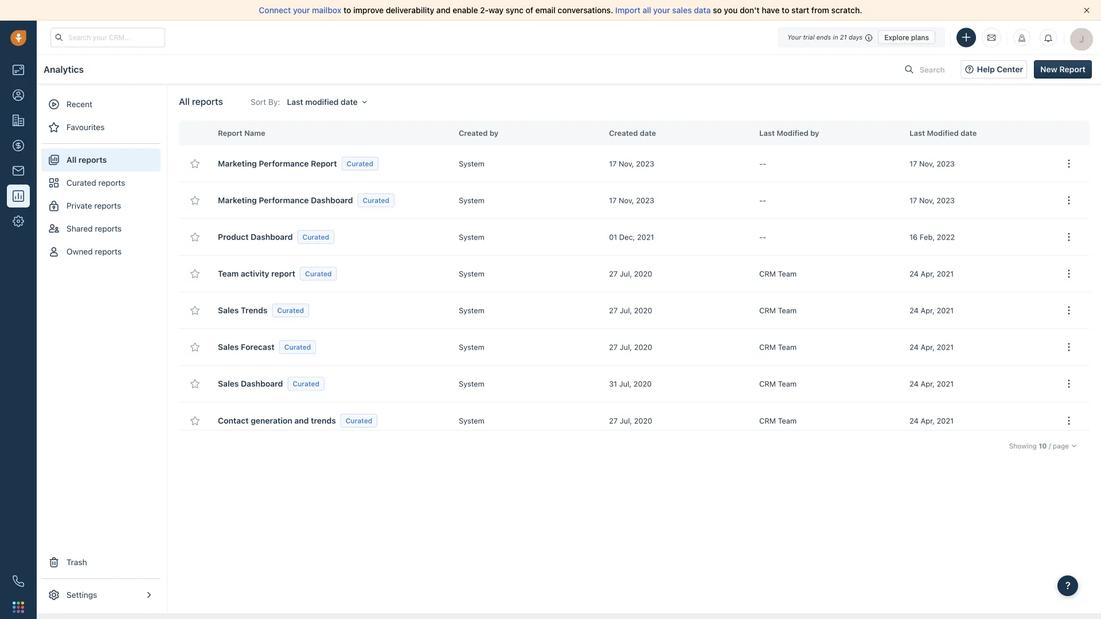 Task type: vqa. For each thing, say whether or not it's contained in the screenshot.
left )
no



Task type: locate. For each thing, give the bounding box(es) containing it.
close image
[[1084, 7, 1090, 13]]

your
[[293, 5, 310, 15], [653, 5, 670, 15]]

0 horizontal spatial your
[[293, 5, 310, 15]]

scratch.
[[832, 5, 863, 15]]

connect your mailbox to improve deliverability and enable 2-way sync of email conversations. import all your sales data so you don't have to start from scratch.
[[259, 5, 863, 15]]

what's new image
[[1018, 34, 1026, 42]]

1 horizontal spatial your
[[653, 5, 670, 15]]

2-
[[480, 5, 489, 15]]

import
[[616, 5, 641, 15]]

ends
[[817, 34, 831, 41]]

connect
[[259, 5, 291, 15]]

your
[[788, 34, 802, 41]]

from
[[812, 5, 830, 15]]

to left start
[[782, 5, 790, 15]]

don't
[[740, 5, 760, 15]]

you
[[724, 5, 738, 15]]

start
[[792, 5, 810, 15]]

your right all
[[653, 5, 670, 15]]

0 horizontal spatial to
[[344, 5, 351, 15]]

your left mailbox at the top left of page
[[293, 5, 310, 15]]

so
[[713, 5, 722, 15]]

connect your mailbox link
[[259, 5, 344, 15]]

explore plans link
[[878, 30, 936, 44]]

to right mailbox at the top left of page
[[344, 5, 351, 15]]

plans
[[911, 33, 929, 41]]

1 your from the left
[[293, 5, 310, 15]]

2 to from the left
[[782, 5, 790, 15]]

1 horizontal spatial to
[[782, 5, 790, 15]]

sync
[[506, 5, 524, 15]]

days
[[849, 34, 863, 41]]

explore plans
[[885, 33, 929, 41]]

of
[[526, 5, 533, 15]]

sales
[[672, 5, 692, 15]]

all
[[643, 5, 651, 15]]

to
[[344, 5, 351, 15], [782, 5, 790, 15]]

phone image
[[13, 576, 24, 587]]

improve
[[353, 5, 384, 15]]



Task type: describe. For each thing, give the bounding box(es) containing it.
way
[[489, 5, 504, 15]]

import all your sales data link
[[616, 5, 713, 15]]

conversations.
[[558, 5, 613, 15]]

2 your from the left
[[653, 5, 670, 15]]

1 to from the left
[[344, 5, 351, 15]]

and
[[437, 5, 451, 15]]

explore
[[885, 33, 910, 41]]

your trial ends in 21 days
[[788, 34, 863, 41]]

21
[[840, 34, 847, 41]]

data
[[694, 5, 711, 15]]

have
[[762, 5, 780, 15]]

trial
[[803, 34, 815, 41]]

enable
[[453, 5, 478, 15]]

email
[[536, 5, 556, 15]]

send email image
[[988, 33, 996, 42]]

mailbox
[[312, 5, 342, 15]]

phone element
[[7, 570, 30, 593]]

freshworks switcher image
[[13, 602, 24, 613]]

deliverability
[[386, 5, 434, 15]]

in
[[833, 34, 839, 41]]

Search your CRM... text field
[[50, 28, 165, 47]]



